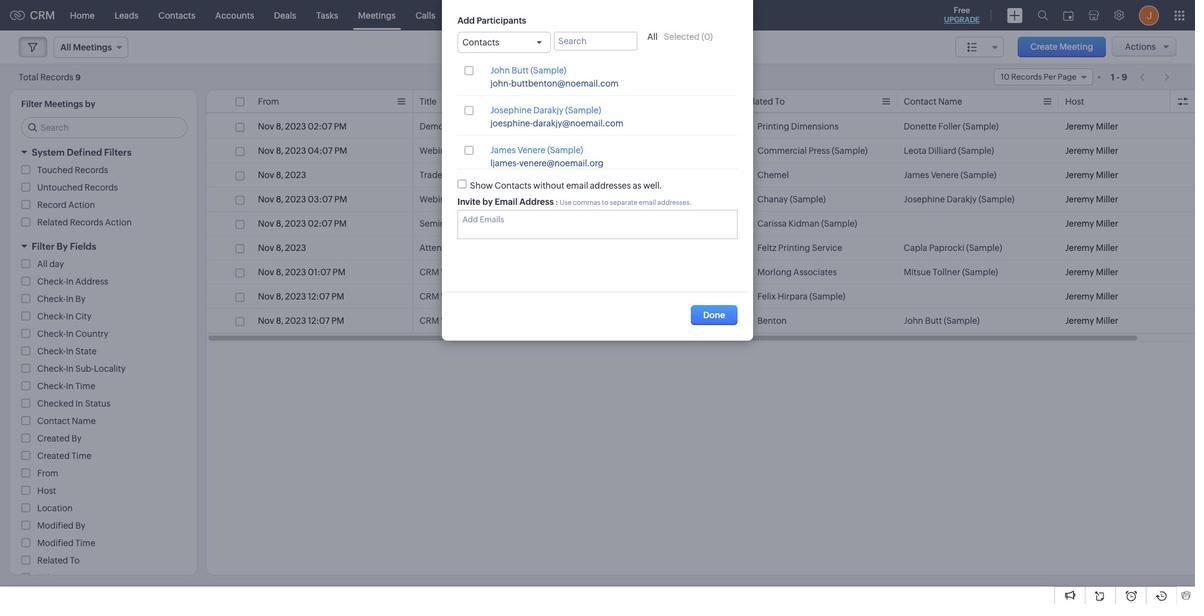 Task type: locate. For each thing, give the bounding box(es) containing it.
crm link
[[10, 9, 55, 22]]

darakjy inside josephine darakjy (sample) joesphine-darakjy@noemail.com
[[534, 105, 564, 115]]

row group
[[207, 115, 1196, 333]]

2 crm webinar from the top
[[420, 291, 475, 301]]

0 horizontal spatial address
[[75, 277, 108, 286]]

kidman
[[789, 219, 820, 229]]

1 crm webinar link from the top
[[420, 266, 475, 278]]

9 right -
[[1122, 72, 1128, 82]]

nov 8, 2023 02:07 pm
[[258, 121, 347, 131], [258, 219, 347, 229]]

1 jeremy from the top
[[1066, 121, 1095, 131]]

2 vertical spatial related
[[37, 556, 68, 565]]

benton link
[[743, 314, 787, 327]]

9 up filter meetings by
[[75, 73, 81, 82]]

josephine up the joesphine-
[[491, 105, 532, 115]]

1 vertical spatial nov 8, 2023 02:07 pm
[[258, 219, 347, 229]]

felix hirpara (sample) link
[[743, 290, 846, 303]]

james venere (sample)
[[904, 170, 997, 180]]

0 vertical spatial webinar link
[[420, 144, 454, 157]]

record
[[37, 200, 67, 210]]

0 vertical spatial 03:07
[[631, 121, 656, 131]]

12:07
[[308, 291, 330, 301], [308, 316, 330, 326]]

3 jeremy miller from the top
[[1066, 170, 1119, 180]]

in left sub-
[[66, 364, 74, 374]]

to down modified time
[[70, 556, 80, 565]]

1 horizontal spatial host
[[1066, 97, 1085, 106]]

feltz printing service
[[758, 243, 843, 253]]

josephine darakjy (sample)
[[904, 194, 1015, 204]]

butt down tollner
[[926, 316, 942, 326]]

nov 8, 2023 01:07 pm
[[258, 267, 346, 277], [581, 291, 669, 301]]

0 horizontal spatial butt
[[512, 66, 529, 75]]

contact name up the created by
[[37, 416, 96, 426]]

printing up 'morlong associates'
[[779, 243, 811, 253]]

by inside dropdown button
[[57, 241, 68, 252]]

modified for modified time
[[37, 538, 74, 548]]

in for city
[[66, 311, 74, 321]]

butt down contacts field
[[512, 66, 529, 75]]

0 vertical spatial venere
[[518, 145, 546, 155]]

in left 'status'
[[75, 399, 83, 409]]

contact down checked
[[37, 416, 70, 426]]

2 02:07 from the top
[[308, 219, 332, 229]]

3 check- from the top
[[37, 311, 66, 321]]

name up foller
[[939, 97, 963, 106]]

jeremy miller for donette foller (sample)
[[1066, 121, 1119, 131]]

0 horizontal spatial venere
[[518, 145, 546, 155]]

donette
[[904, 121, 937, 131]]

venere for james venere (sample) ljames-venere@noemail.org
[[518, 145, 546, 155]]

in for state
[[66, 346, 74, 356]]

in left state
[[66, 346, 74, 356]]

butt inside john butt (sample) john-buttbenton@noemail.com
[[512, 66, 529, 75]]

by for modified
[[75, 521, 85, 531]]

0 horizontal spatial james venere (sample) link
[[491, 145, 583, 156]]

email up invite by email address : use commas to separate email addresses.
[[567, 181, 589, 191]]

0 vertical spatial modified
[[37, 521, 74, 531]]

(sample) up the carissa kidman (sample)
[[790, 194, 826, 204]]

0 vertical spatial created
[[37, 433, 70, 443]]

address
[[520, 197, 554, 207], [75, 277, 108, 286]]

7 check- from the top
[[37, 381, 66, 391]]

addresses.
[[658, 199, 692, 206]]

records for related
[[70, 217, 103, 227]]

9 for total records 9
[[75, 73, 81, 82]]

leota
[[904, 146, 927, 156]]

2 nov 8, 2023 12:07 pm from the top
[[258, 316, 344, 326]]

contacts for contacts field
[[463, 37, 500, 47]]

crm for morlong associates
[[420, 267, 439, 277]]

1 horizontal spatial nov 8, 2023 01:07 pm
[[581, 291, 669, 301]]

2 jeremy from the top
[[1066, 146, 1095, 156]]

4 miller from the top
[[1097, 194, 1119, 204]]

venere down dilliard
[[931, 170, 959, 180]]

webinar link down 'demo'
[[420, 144, 454, 157]]

miller for mitsue tollner (sample)
[[1097, 267, 1119, 277]]

1 vertical spatial contact name
[[37, 416, 96, 426]]

action up related records action on the top of page
[[68, 200, 95, 210]]

0 horizontal spatial john
[[491, 66, 510, 75]]

0 horizontal spatial email
[[567, 181, 589, 191]]

1 created from the top
[[37, 433, 70, 443]]

modified down location
[[37, 521, 74, 531]]

2 check- from the top
[[37, 294, 66, 304]]

campaigns link
[[497, 0, 563, 30]]

james venere (sample) link up venere@noemail.org
[[491, 145, 583, 156]]

chanay (sample)
[[758, 194, 826, 204]]

8,
[[276, 121, 284, 131], [599, 121, 607, 131], [276, 146, 284, 156], [599, 146, 607, 156], [276, 170, 284, 180], [599, 170, 607, 180], [276, 194, 284, 204], [599, 194, 607, 204], [276, 219, 284, 229], [276, 243, 284, 253], [276, 267, 284, 277], [276, 291, 284, 301], [599, 291, 607, 301], [276, 316, 284, 326]]

(sample) inside "james venere (sample) ljames-venere@noemail.org"
[[548, 145, 583, 155]]

05:07
[[631, 146, 656, 156]]

(sample) for james venere (sample) ljames-venere@noemail.org
[[548, 145, 583, 155]]

in up check-in state
[[66, 329, 74, 339]]

filter down total
[[21, 99, 42, 109]]

james up the ljames-
[[491, 145, 516, 155]]

5 check- from the top
[[37, 346, 66, 356]]

crm for benton
[[420, 316, 439, 326]]

commercial press (sample) link
[[743, 144, 868, 157]]

john down mitsue
[[904, 316, 924, 326]]

in up check-in by
[[66, 277, 74, 286]]

0 vertical spatial printing
[[758, 121, 790, 131]]

related
[[743, 97, 774, 106], [37, 217, 68, 227], [37, 556, 68, 565]]

nov 8, 2023 12:07 pm
[[258, 291, 344, 301], [258, 316, 344, 326]]

venere up the ljames-
[[518, 145, 546, 155]]

webinar for felix hirpara (sample)
[[441, 291, 475, 301]]

0 vertical spatial 02:07
[[308, 121, 332, 131]]

james down leota
[[904, 170, 930, 180]]

1
[[1111, 72, 1115, 82]]

1 vertical spatial all
[[447, 98, 456, 105]]

5 jeremy miller from the top
[[1066, 219, 1119, 229]]

james venere (sample) link down 'leota dilliard (sample)'
[[904, 169, 997, 181]]

check- up checked
[[37, 381, 66, 391]]

(sample) right foller
[[963, 121, 999, 131]]

0 horizontal spatial title
[[37, 573, 54, 583]]

0 vertical spatial meetings
[[358, 10, 396, 20]]

0 vertical spatial nov 8, 2023 02:07 pm
[[258, 121, 347, 131]]

1 vertical spatial josephine
[[904, 194, 945, 204]]

james for james venere (sample) ljames-venere@noemail.org
[[491, 145, 516, 155]]

9 jeremy miller from the top
[[1066, 316, 1119, 326]]

feltz
[[758, 243, 777, 253]]

6 miller from the top
[[1097, 243, 1119, 253]]

(sample) for leota dilliard (sample)
[[959, 146, 995, 156]]

records down touched records
[[85, 182, 118, 192]]

1 vertical spatial by
[[483, 197, 493, 207]]

capla paprocki (sample)
[[904, 243, 1003, 253]]

6 check- from the top
[[37, 364, 66, 374]]

(sample) down mitsue tollner (sample) link
[[944, 316, 980, 326]]

2 12:07 from the top
[[308, 316, 330, 326]]

1 vertical spatial crm webinar link
[[420, 290, 475, 303]]

None button
[[691, 305, 738, 325]]

foller
[[939, 121, 961, 131]]

address up check-in by
[[75, 277, 108, 286]]

check- for check-in by
[[37, 294, 66, 304]]

check- up check-in city
[[37, 294, 66, 304]]

john butt (sample) link
[[491, 66, 567, 76], [904, 314, 980, 327]]

Search text field
[[554, 32, 638, 50], [22, 118, 187, 138]]

(sample) for commercial press (sample)
[[832, 146, 868, 156]]

meetings inside meetings 'link'
[[358, 10, 396, 20]]

0 vertical spatial butt
[[512, 66, 529, 75]]

1 horizontal spatial by
[[483, 197, 493, 207]]

by up modified time
[[75, 521, 85, 531]]

nov 8, 2023 12:07 pm for benton
[[258, 316, 344, 326]]

1 crm webinar from the top
[[420, 267, 475, 277]]

0 vertical spatial email
[[567, 181, 589, 191]]

action up filter by fields dropdown button
[[105, 217, 132, 227]]

(sample) right tollner
[[963, 267, 999, 277]]

1 vertical spatial crm webinar
[[420, 291, 475, 301]]

1 horizontal spatial all
[[447, 98, 456, 105]]

press
[[809, 146, 830, 156]]

records down defined
[[75, 165, 108, 175]]

0 horizontal spatial host
[[37, 486, 56, 496]]

system
[[32, 147, 65, 158]]

2 vertical spatial crm webinar link
[[420, 314, 475, 327]]

7 miller from the top
[[1097, 267, 1119, 277]]

by up defined
[[85, 99, 95, 109]]

josephine inside josephine darakjy (sample) joesphine-darakjy@noemail.com
[[491, 105, 532, 115]]

john for john butt (sample) john-buttbenton@noemail.com
[[491, 66, 510, 75]]

john-
[[491, 79, 511, 89]]

contact up donette
[[904, 97, 937, 106]]

1 horizontal spatial 9
[[1122, 72, 1128, 82]]

4 check- from the top
[[37, 329, 66, 339]]

(sample) up darakjy@noemail.com
[[566, 105, 601, 115]]

0 vertical spatial 01:07
[[308, 267, 331, 277]]

(sample) down james venere (sample)
[[979, 194, 1015, 204]]

1 nov 8, 2023 02:07 pm from the top
[[258, 121, 347, 131]]

2 crm webinar link from the top
[[420, 290, 475, 303]]

darakjy down buttbenton@noemail.com
[[534, 105, 564, 115]]

crm webinar for morlong
[[420, 267, 475, 277]]

by up the created time at the left bottom
[[72, 433, 82, 443]]

1 vertical spatial james venere (sample) link
[[904, 169, 997, 181]]

2 jeremy miller from the top
[[1066, 146, 1119, 156]]

row group containing nov 8, 2023 02:07 pm
[[207, 115, 1196, 333]]

filter up all day
[[32, 241, 55, 252]]

james
[[491, 145, 516, 155], [904, 170, 930, 180]]

free
[[954, 6, 971, 15]]

contacts down add participants in the left of the page
[[463, 37, 500, 47]]

title
[[420, 97, 437, 106], [37, 573, 54, 583]]

venere inside "james venere (sample) ljames-venere@noemail.org"
[[518, 145, 546, 155]]

webinar for benton
[[441, 316, 475, 326]]

in up checked in status
[[66, 381, 74, 391]]

check- down check-in country
[[37, 346, 66, 356]]

02:07 for demo
[[308, 121, 332, 131]]

add participants
[[458, 16, 527, 26]]

butt inside john butt (sample) link
[[926, 316, 942, 326]]

miller for capla paprocki (sample)
[[1097, 243, 1119, 253]]

1 vertical spatial 12:07
[[308, 316, 330, 326]]

john inside john butt (sample) john-buttbenton@noemail.com
[[491, 66, 510, 75]]

search text field up buttbenton@noemail.com
[[554, 32, 638, 50]]

time down the created by
[[72, 451, 91, 461]]

meetings down the 'total records 9'
[[44, 99, 83, 109]]

9
[[1122, 72, 1128, 82], [75, 73, 81, 82]]

nov 8, 2023 03:07 pm down nov 8, 2023 04:07 pm
[[258, 194, 347, 204]]

attend customer conference
[[420, 243, 538, 253]]

0 vertical spatial search text field
[[554, 32, 638, 50]]

(sample) right press
[[832, 146, 868, 156]]

jeremy for mitsue tollner (sample)
[[1066, 267, 1095, 277]]

without
[[534, 181, 565, 191]]

check-
[[37, 277, 66, 286], [37, 294, 66, 304], [37, 311, 66, 321], [37, 329, 66, 339], [37, 346, 66, 356], [37, 364, 66, 374], [37, 381, 66, 391]]

meeting
[[1060, 42, 1094, 52]]

locality
[[94, 364, 126, 374]]

contacts right leads link
[[159, 10, 195, 20]]

1 vertical spatial webinar link
[[420, 193, 454, 206]]

in for address
[[66, 277, 74, 286]]

9 jeremy from the top
[[1066, 316, 1095, 326]]

2 horizontal spatial to
[[775, 97, 785, 106]]

add
[[458, 16, 475, 26]]

0 vertical spatial host
[[1066, 97, 1085, 106]]

0 vertical spatial related to
[[743, 97, 785, 106]]

2 miller from the top
[[1097, 146, 1119, 156]]

darakjy for josephine darakjy (sample) joesphine-darakjy@noemail.com
[[534, 105, 564, 115]]

0 vertical spatial john
[[491, 66, 510, 75]]

reports link
[[445, 0, 497, 30]]

search text field up system defined filters dropdown button
[[22, 118, 187, 138]]

1 vertical spatial action
[[105, 217, 132, 227]]

dimensions
[[791, 121, 839, 131]]

contact
[[904, 97, 937, 106], [37, 416, 70, 426]]

0 vertical spatial filter
[[21, 99, 42, 109]]

(sample) for carissa kidman (sample)
[[822, 219, 858, 229]]

jeremy for james venere (sample)
[[1066, 170, 1095, 180]]

addresses
[[590, 181, 631, 191]]

1 modified from the top
[[37, 521, 74, 531]]

seminar
[[420, 219, 453, 229]]

0 vertical spatial by
[[85, 99, 95, 109]]

(sample) down associates
[[810, 291, 846, 301]]

darakjy down james venere (sample)
[[947, 194, 977, 204]]

selected
[[664, 32, 700, 42]]

filter by fields button
[[10, 235, 197, 257]]

2 webinar link from the top
[[420, 193, 454, 206]]

(sample) right the paprocki
[[967, 243, 1003, 253]]

0 vertical spatial crm webinar
[[420, 267, 475, 277]]

venere inside the james venere (sample) link
[[931, 170, 959, 180]]

2 vertical spatial time
[[75, 538, 95, 548]]

1 vertical spatial nov 8, 2023 03:07 pm
[[258, 194, 347, 204]]

james venere (sample) link
[[491, 145, 583, 156], [904, 169, 997, 181]]

1 horizontal spatial james venere (sample) link
[[904, 169, 997, 181]]

0 vertical spatial nov 8, 2023 03:07 pm
[[581, 121, 670, 131]]

0 vertical spatial all
[[648, 32, 658, 42]]

host down meeting
[[1066, 97, 1085, 106]]

joesphine-
[[491, 118, 533, 128]]

(sample) up venere@noemail.org
[[548, 145, 583, 155]]

contacts inside field
[[463, 37, 500, 47]]

city
[[75, 311, 92, 321]]

0 vertical spatial nov 8, 2023 01:07 pm
[[258, 267, 346, 277]]

7 jeremy miller from the top
[[1066, 267, 1119, 277]]

9 inside the 'total records 9'
[[75, 73, 81, 82]]

1 vertical spatial darakjy
[[947, 194, 977, 204]]

(sample) right dilliard
[[959, 146, 995, 156]]

records up filter meetings by
[[40, 72, 74, 82]]

9 miller from the top
[[1097, 316, 1119, 326]]

in for country
[[66, 329, 74, 339]]

(sample) for donette foller (sample)
[[963, 121, 999, 131]]

jeremy miller for john butt (sample)
[[1066, 316, 1119, 326]]

2 nov 8, 2023 02:07 pm from the top
[[258, 219, 347, 229]]

webinar
[[420, 146, 454, 156], [420, 194, 454, 204], [441, 267, 475, 277], [441, 291, 475, 301], [441, 316, 475, 326]]

john butt (sample) john-buttbenton@noemail.com
[[491, 66, 619, 89]]

0 vertical spatial josephine darakjy (sample) link
[[491, 105, 601, 116]]

2 vertical spatial all
[[37, 259, 48, 269]]

0 vertical spatial crm webinar link
[[420, 266, 475, 278]]

1 vertical spatial email
[[639, 199, 656, 206]]

(sample) up josephine darakjy (sample)
[[961, 170, 997, 180]]

03:07 up 05:07
[[631, 121, 656, 131]]

1 12:07 from the top
[[308, 291, 330, 301]]

darakjy for josephine darakjy (sample)
[[947, 194, 977, 204]]

0 vertical spatial josephine
[[491, 105, 532, 115]]

8 jeremy from the top
[[1066, 291, 1095, 301]]

email
[[495, 197, 518, 207]]

upgrade
[[945, 16, 980, 24]]

03:07 down 04:07
[[308, 194, 333, 204]]

1 horizontal spatial title
[[420, 97, 437, 106]]

1 vertical spatial contact
[[37, 416, 70, 426]]

check- for check-in sub-locality
[[37, 364, 66, 374]]

miller for josephine darakjy (sample)
[[1097, 194, 1119, 204]]

tasks link
[[306, 0, 348, 30]]

to up printing dimensions link
[[775, 97, 785, 106]]

time for modified time
[[75, 538, 95, 548]]

all for all day
[[37, 259, 48, 269]]

6 jeremy from the top
[[1066, 243, 1095, 253]]

1 vertical spatial james
[[904, 170, 930, 180]]

email down well.
[[639, 199, 656, 206]]

printing
[[758, 121, 790, 131], [779, 243, 811, 253]]

crm webinar link
[[420, 266, 475, 278], [420, 290, 475, 303], [420, 314, 475, 327]]

0 vertical spatial address
[[520, 197, 554, 207]]

title up 'demo'
[[420, 97, 437, 106]]

records for untouched
[[85, 182, 118, 192]]

(sample) for john butt (sample)
[[944, 316, 980, 326]]

check- down all day
[[37, 277, 66, 286]]

related to
[[743, 97, 785, 106], [37, 556, 80, 565]]

filter inside filter by fields dropdown button
[[32, 241, 55, 252]]

john butt (sample) link up john-
[[491, 66, 567, 76]]

in for by
[[66, 294, 74, 304]]

1 jeremy miller from the top
[[1066, 121, 1119, 131]]

0 horizontal spatial action
[[68, 200, 95, 210]]

in left city in the bottom left of the page
[[66, 311, 74, 321]]

show
[[470, 181, 493, 191]]

check- for check-in country
[[37, 329, 66, 339]]

morlong associates
[[758, 267, 837, 277]]

mitsue
[[904, 267, 931, 277]]

by up city in the bottom left of the page
[[75, 294, 86, 304]]

in for status
[[75, 399, 83, 409]]

josephine darakjy (sample) link down james venere (sample)
[[904, 193, 1015, 206]]

records
[[40, 72, 74, 82], [75, 165, 108, 175], [85, 182, 118, 192], [70, 217, 103, 227]]

nov 8, 2023 02:07 pm for seminar
[[258, 219, 347, 229]]

all for all
[[447, 98, 456, 105]]

jeremy miller for capla paprocki (sample)
[[1066, 243, 1119, 253]]

1 vertical spatial modified
[[37, 538, 74, 548]]

(sample) inside john butt (sample) john-buttbenton@noemail.com
[[531, 66, 567, 75]]

in down check-in address
[[66, 294, 74, 304]]

name down checked in status
[[72, 416, 96, 426]]

john for john butt (sample)
[[904, 316, 924, 326]]

1 vertical spatial josephine darakjy (sample) link
[[904, 193, 1015, 206]]

1 check- from the top
[[37, 277, 66, 286]]

printing up commercial
[[758, 121, 790, 131]]

(sample) for john butt (sample) john-buttbenton@noemail.com
[[531, 66, 567, 75]]

1 horizontal spatial meetings
[[358, 10, 396, 20]]

jeremy for leota dilliard (sample)
[[1066, 146, 1095, 156]]

1 horizontal spatial contact name
[[904, 97, 963, 106]]

0 horizontal spatial john butt (sample) link
[[491, 66, 567, 76]]

title down modified time
[[37, 573, 54, 583]]

check- for check-in address
[[37, 277, 66, 286]]

from down the created time at the left bottom
[[37, 468, 58, 478]]

by up day
[[57, 241, 68, 252]]

contact name
[[904, 97, 963, 106], [37, 416, 96, 426]]

created up the created time at the left bottom
[[37, 433, 70, 443]]

time down sub-
[[75, 381, 95, 391]]

1 miller from the top
[[1097, 121, 1119, 131]]

check-in time
[[37, 381, 95, 391]]

time down modified by
[[75, 538, 95, 548]]

defined
[[67, 147, 102, 158]]

records for total
[[40, 72, 74, 82]]

crm webinar for felix
[[420, 291, 475, 301]]

jeremy for john butt (sample)
[[1066, 316, 1095, 326]]

1 vertical spatial 02:07
[[308, 219, 332, 229]]

1 horizontal spatial venere
[[931, 170, 959, 180]]

3 miller from the top
[[1097, 170, 1119, 180]]

address left :
[[520, 197, 554, 207]]

1 vertical spatial 01:07
[[631, 291, 654, 301]]

0 vertical spatial from
[[258, 97, 279, 106]]

josephine
[[491, 105, 532, 115], [904, 194, 945, 204]]

related up printing dimensions link
[[743, 97, 774, 106]]

meetings left the calls
[[358, 10, 396, 20]]

(sample) up buttbenton@noemail.com
[[531, 66, 567, 75]]

(sample) inside josephine darakjy (sample) joesphine-darakjy@noemail.com
[[566, 105, 601, 115]]

1 vertical spatial butt
[[926, 316, 942, 326]]

related down record
[[37, 217, 68, 227]]

untouched records
[[37, 182, 118, 192]]

1 webinar link from the top
[[420, 144, 454, 157]]

2 modified from the top
[[37, 538, 74, 548]]

by
[[85, 99, 95, 109], [483, 197, 493, 207]]

webinar link up the seminar "link"
[[420, 193, 454, 206]]

location
[[37, 503, 73, 513]]

nov 8, 2023 12:07 pm for felix hirpara (sample)
[[258, 291, 344, 301]]

nov 8, 2023 03:07 pm up nov 8, 2023 05:07 pm
[[581, 121, 670, 131]]

calls
[[416, 10, 435, 20]]

0 horizontal spatial darakjy
[[534, 105, 564, 115]]

1 horizontal spatial james
[[904, 170, 930, 180]]

related to up printing dimensions link
[[743, 97, 785, 106]]

john up john-
[[491, 66, 510, 75]]

12:07 for felix hirpara (sample)
[[308, 291, 330, 301]]

8 miller from the top
[[1097, 291, 1119, 301]]

james inside "james venere (sample) ljames-venere@noemail.org"
[[491, 145, 516, 155]]

host up location
[[37, 486, 56, 496]]

check- down check-in city
[[37, 329, 66, 339]]

all selected ( 0 )
[[648, 32, 713, 42]]

related down modified time
[[37, 556, 68, 565]]

sub-
[[75, 364, 94, 374]]

nov 8, 2023
[[258, 170, 306, 180], [581, 170, 629, 180], [258, 243, 306, 253]]

by
[[57, 241, 68, 252], [75, 294, 86, 304], [72, 433, 82, 443], [75, 521, 85, 531]]

navigation
[[1134, 68, 1177, 86]]

0 horizontal spatial search text field
[[22, 118, 187, 138]]

related to down modified time
[[37, 556, 80, 565]]

12:07 for benton
[[308, 316, 330, 326]]

0 vertical spatial james
[[491, 145, 516, 155]]

3 jeremy from the top
[[1066, 170, 1095, 180]]

1 02:07 from the top
[[308, 121, 332, 131]]

created down the created by
[[37, 451, 70, 461]]

felix
[[758, 291, 776, 301]]

0 horizontal spatial related to
[[37, 556, 80, 565]]

1 nov 8, 2023 12:07 pm from the top
[[258, 291, 344, 301]]

1 horizontal spatial email
[[639, 199, 656, 206]]

1 vertical spatial name
[[72, 416, 96, 426]]

4 jeremy miller from the top
[[1066, 194, 1119, 204]]

4 jeremy from the top
[[1066, 194, 1095, 204]]

1 vertical spatial printing
[[779, 243, 811, 253]]

contacts up email
[[495, 181, 532, 191]]

check- down check-in by
[[37, 311, 66, 321]]

Contacts field
[[458, 32, 551, 53]]

0 vertical spatial contact name
[[904, 97, 963, 106]]

6 jeremy miller from the top
[[1066, 243, 1119, 253]]

1 vertical spatial from
[[37, 468, 58, 478]]

7 jeremy from the top
[[1066, 267, 1095, 277]]

(sample) up service
[[822, 219, 858, 229]]

records up fields
[[70, 217, 103, 227]]

2 created from the top
[[37, 451, 70, 461]]

status
[[85, 399, 111, 409]]



Task type: vqa. For each thing, say whether or not it's contained in the screenshot.
'Tasks'
yes



Task type: describe. For each thing, give the bounding box(es) containing it.
printing dimensions link
[[743, 120, 839, 133]]

1 vertical spatial search text field
[[22, 118, 187, 138]]

(sample) for james venere (sample)
[[961, 170, 997, 180]]

use
[[560, 199, 572, 206]]

by for filter
[[57, 241, 68, 252]]

8 jeremy miller from the top
[[1066, 291, 1119, 301]]

check-in by
[[37, 294, 86, 304]]

feltz printing service link
[[743, 242, 843, 254]]

chanay (sample) link
[[743, 193, 826, 206]]

check-in country
[[37, 329, 108, 339]]

time for created time
[[72, 451, 91, 461]]

:
[[556, 198, 558, 207]]

morlong associates link
[[743, 266, 837, 278]]

(sample) for mitsue tollner (sample)
[[963, 267, 999, 277]]

2 vertical spatial contacts
[[495, 181, 532, 191]]

as
[[633, 181, 642, 191]]

checked in status
[[37, 399, 111, 409]]

touched records
[[37, 165, 108, 175]]

1 horizontal spatial nov 8, 2023 03:07 pm
[[581, 121, 670, 131]]

filter for filter meetings by
[[21, 99, 42, 109]]

paprocki
[[930, 243, 965, 253]]

filter for filter by fields
[[32, 241, 55, 252]]

miller for donette foller (sample)
[[1097, 121, 1119, 131]]

capla
[[904, 243, 928, 253]]

nov 8, 2023 04:07 pm
[[258, 146, 347, 156]]

in for sub-
[[66, 364, 74, 374]]

0 horizontal spatial to
[[70, 556, 80, 565]]

jeremy miller for leota dilliard (sample)
[[1066, 146, 1119, 156]]

1 horizontal spatial josephine darakjy (sample) link
[[904, 193, 1015, 206]]

create meeting
[[1031, 42, 1094, 52]]

(
[[702, 32, 705, 42]]

02:07 for seminar
[[308, 219, 332, 229]]

created time
[[37, 451, 91, 461]]

-
[[1117, 72, 1120, 82]]

(sample) for josephine darakjy (sample) joesphine-darakjy@noemail.com
[[566, 105, 601, 115]]

system defined filters
[[32, 147, 132, 158]]

associates
[[794, 267, 837, 277]]

filter meetings by
[[21, 99, 95, 109]]

ljames-
[[491, 158, 519, 168]]

customer
[[449, 243, 489, 253]]

0 horizontal spatial josephine darakjy (sample) link
[[491, 105, 601, 116]]

john butt (sample)
[[904, 316, 980, 326]]

jeremy for josephine darakjy (sample)
[[1066, 194, 1095, 204]]

check- for check-in city
[[37, 311, 66, 321]]

fields
[[70, 241, 96, 252]]

5 jeremy from the top
[[1066, 219, 1095, 229]]

untouched
[[37, 182, 83, 192]]

tasks
[[316, 10, 338, 20]]

nov 8, 2023 02:07 pm for demo
[[258, 121, 347, 131]]

free upgrade
[[945, 6, 980, 24]]

1 vertical spatial related
[[37, 217, 68, 227]]

josephine darakjy (sample) joesphine-darakjy@noemail.com
[[491, 105, 624, 128]]

crm webinar link for felix
[[420, 290, 475, 303]]

total
[[19, 72, 39, 82]]

leads
[[115, 10, 139, 20]]

buttbenton@noemail.com
[[511, 79, 619, 89]]

miller for james venere (sample)
[[1097, 170, 1119, 180]]

1 horizontal spatial address
[[520, 197, 554, 207]]

webinar for morlong associates
[[441, 267, 475, 277]]

modified for modified by
[[37, 521, 74, 531]]

9 for 1 - 9
[[1122, 72, 1128, 82]]

0 horizontal spatial name
[[72, 416, 96, 426]]

jeremy for donette foller (sample)
[[1066, 121, 1095, 131]]

country
[[75, 329, 108, 339]]

commercial
[[758, 146, 807, 156]]

5 miller from the top
[[1097, 219, 1119, 229]]

jeremy for capla paprocki (sample)
[[1066, 243, 1095, 253]]

1 horizontal spatial to
[[581, 97, 591, 106]]

nov 8, 2023 06:07 pm
[[581, 194, 671, 204]]

0 horizontal spatial contact name
[[37, 416, 96, 426]]

nov 8, 2023 for attend customer conference
[[258, 243, 306, 253]]

0 horizontal spatial meetings
[[44, 99, 83, 109]]

darakjy@noemail.com
[[533, 118, 624, 128]]

by for created
[[72, 433, 82, 443]]

josephine for josephine darakjy (sample) joesphine-darakjy@noemail.com
[[491, 105, 532, 115]]

check-in sub-locality
[[37, 364, 126, 374]]

reports
[[455, 10, 487, 20]]

(sample) for josephine darakjy (sample)
[[979, 194, 1015, 204]]

Add Emails text field
[[463, 215, 728, 224]]

mitsue tollner (sample) link
[[904, 266, 999, 278]]

check- for check-in state
[[37, 346, 66, 356]]

check- for check-in time
[[37, 381, 66, 391]]

tollner
[[933, 267, 961, 277]]

(sample) for felix hirpara (sample)
[[810, 291, 846, 301]]

contacts for contacts link at the top left of page
[[159, 10, 195, 20]]

demo link
[[420, 120, 444, 133]]

0 horizontal spatial nov 8, 2023 03:07 pm
[[258, 194, 347, 204]]

filters
[[104, 147, 132, 158]]

hirpara
[[778, 291, 808, 301]]

0 vertical spatial related
[[743, 97, 774, 106]]

venere@noemail.org
[[519, 158, 604, 168]]

04:07
[[308, 146, 333, 156]]

in for time
[[66, 381, 74, 391]]

tradeshow
[[420, 170, 466, 180]]

carissa kidman (sample)
[[758, 219, 858, 229]]

accounts link
[[205, 0, 264, 30]]

modified time
[[37, 538, 95, 548]]

email inside invite by email address : use commas to separate email addresses.
[[639, 199, 656, 206]]

donette foller (sample) link
[[904, 120, 999, 133]]

1 horizontal spatial 01:07
[[631, 291, 654, 301]]

seminar link
[[420, 217, 453, 230]]

capla paprocki (sample) link
[[904, 242, 1003, 254]]

3 crm webinar from the top
[[420, 316, 475, 326]]

crm webinar link for morlong
[[420, 266, 475, 278]]

0 vertical spatial action
[[68, 200, 95, 210]]

(sample) for capla paprocki (sample)
[[967, 243, 1003, 253]]

jeremy miller for james venere (sample)
[[1066, 170, 1119, 180]]

donette foller (sample)
[[904, 121, 999, 131]]

1 vertical spatial related to
[[37, 556, 80, 565]]

created for created by
[[37, 433, 70, 443]]

day
[[49, 259, 64, 269]]

crm for felix hirpara (sample)
[[420, 291, 439, 301]]

attend customer conference link
[[420, 242, 538, 254]]

0 horizontal spatial 03:07
[[308, 194, 333, 204]]

jeremy miller for mitsue tollner (sample)
[[1066, 267, 1119, 277]]

actions
[[1126, 42, 1156, 52]]

1 vertical spatial address
[[75, 277, 108, 286]]

records for touched
[[75, 165, 108, 175]]

1 vertical spatial host
[[37, 486, 56, 496]]

morlong
[[758, 267, 792, 277]]

0 vertical spatial title
[[420, 97, 437, 106]]

1 horizontal spatial 03:07
[[631, 121, 656, 131]]

deals link
[[264, 0, 306, 30]]

all link
[[648, 32, 658, 42]]

separate
[[610, 199, 638, 206]]

miller for leota dilliard (sample)
[[1097, 146, 1119, 156]]

check-in city
[[37, 311, 92, 321]]

miller for john butt (sample)
[[1097, 316, 1119, 326]]

butt for john butt (sample)
[[926, 316, 942, 326]]

carissa kidman (sample) link
[[743, 217, 858, 230]]

service
[[812, 243, 843, 253]]

conference
[[491, 243, 538, 253]]

butt for john butt (sample) john-buttbenton@noemail.com
[[512, 66, 529, 75]]

leota dilliard (sample) link
[[904, 144, 995, 157]]

0 vertical spatial time
[[75, 381, 95, 391]]

3 crm webinar link from the top
[[420, 314, 475, 327]]

0 horizontal spatial by
[[85, 99, 95, 109]]

1 horizontal spatial related to
[[743, 97, 785, 106]]

home link
[[60, 0, 105, 30]]

0 vertical spatial james venere (sample) link
[[491, 145, 583, 156]]

1 horizontal spatial john butt (sample) link
[[904, 314, 980, 327]]

filter by fields
[[32, 241, 96, 252]]

0 horizontal spatial nov 8, 2023 01:07 pm
[[258, 267, 346, 277]]

0 horizontal spatial contact
[[37, 416, 70, 426]]

home
[[70, 10, 95, 20]]

state
[[75, 346, 97, 356]]

jeremy miller for josephine darakjy (sample)
[[1066, 194, 1119, 204]]

james for james venere (sample)
[[904, 170, 930, 180]]

0 horizontal spatial 01:07
[[308, 267, 331, 277]]

nov 8, 2023 for tradeshow
[[258, 170, 306, 180]]

1 horizontal spatial action
[[105, 217, 132, 227]]

josephine for josephine darakjy (sample)
[[904, 194, 945, 204]]

0 vertical spatial name
[[939, 97, 963, 106]]

venere for james venere (sample)
[[931, 170, 959, 180]]

all for all selected ( 0 )
[[648, 32, 658, 42]]

0
[[705, 32, 711, 42]]

felix hirpara (sample)
[[758, 291, 846, 301]]

meetings link
[[348, 0, 406, 30]]

attend
[[420, 243, 447, 253]]

invite by email address : use commas to separate email addresses.
[[458, 197, 692, 207]]

all day
[[37, 259, 64, 269]]

1 horizontal spatial contact
[[904, 97, 937, 106]]

create
[[1031, 42, 1058, 52]]

created for created time
[[37, 451, 70, 461]]

record action
[[37, 200, 95, 210]]

webinar link for nov 8, 2023 04:07 pm
[[420, 144, 454, 157]]

chemel link
[[743, 169, 789, 181]]

nov 8, 2023 05:07 pm
[[581, 146, 670, 156]]

1 horizontal spatial search text field
[[554, 32, 638, 50]]

webinar link for nov 8, 2023 03:07 pm
[[420, 193, 454, 206]]



